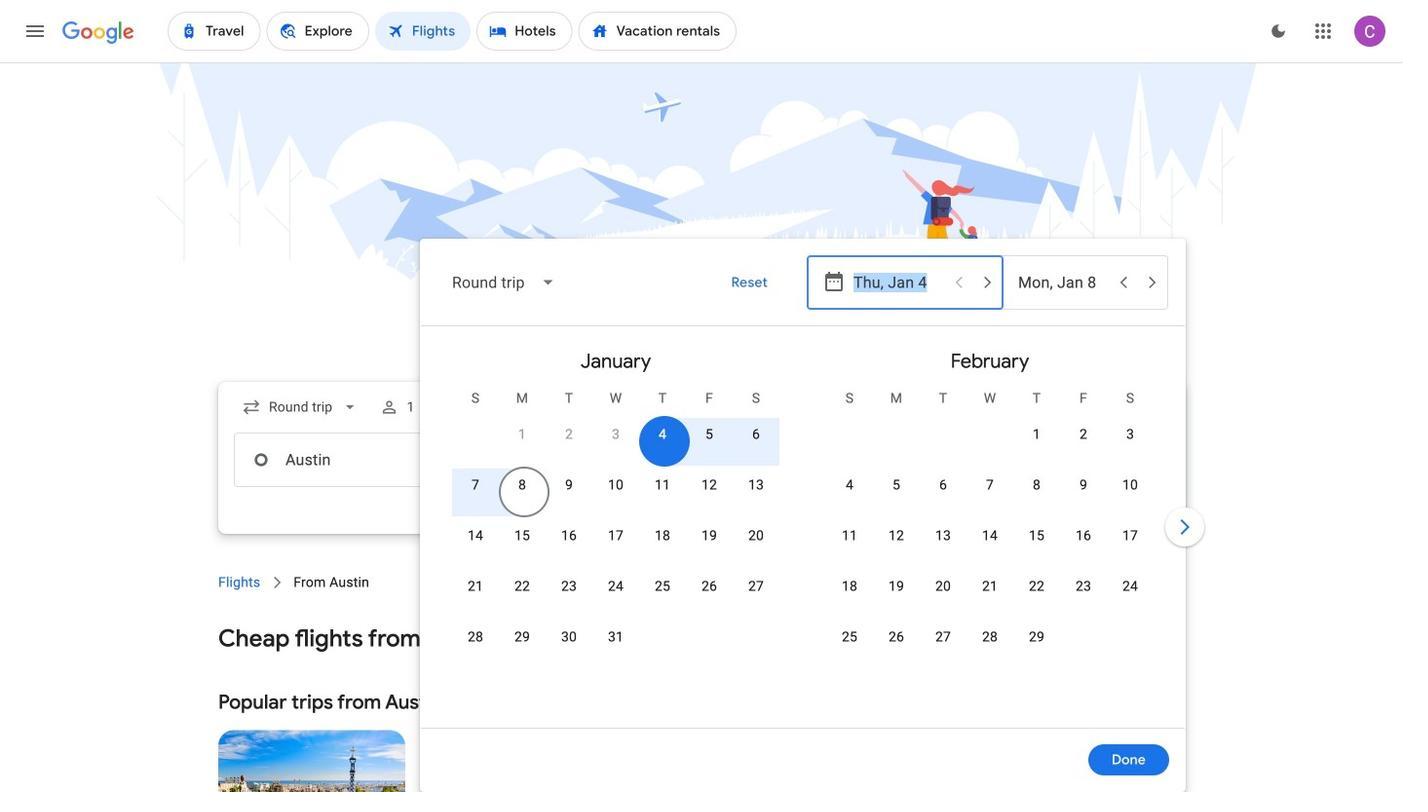 Task type: describe. For each thing, give the bounding box(es) containing it.
tue, jan 30 element
[[561, 628, 577, 647]]

wed, jan 10 element
[[608, 476, 624, 495]]

row up wed, jan 24 element on the bottom left
[[452, 517, 780, 573]]

thu, feb 15 element
[[1029, 526, 1045, 546]]

mon, jan 8, return date. element
[[518, 476, 526, 495]]

thu, feb 1 element
[[1033, 425, 1041, 444]]

wed, jan 31 element
[[608, 628, 624, 647]]

thu, jan 4, departure date. element
[[659, 425, 667, 444]]

sun, feb 25 element
[[842, 628, 858, 647]]

mon, jan 22 element
[[514, 577, 530, 596]]

sun, feb 18 element
[[842, 577, 858, 596]]

sat, feb 17 element
[[1123, 526, 1138, 546]]

tue, feb 27 element
[[935, 628, 951, 647]]

sat, feb 10 element
[[1123, 476, 1138, 495]]

none text field inside flight search box
[[234, 433, 509, 487]]

tue, jan 23 element
[[561, 577, 577, 596]]

sat, jan 20 element
[[748, 526, 764, 546]]

fri, jan 5 element
[[705, 425, 713, 444]]

thu, feb 8 element
[[1033, 476, 1041, 495]]

tue, jan 16 element
[[561, 526, 577, 546]]

next image
[[1162, 504, 1208, 551]]

wed, feb 7 element
[[986, 476, 994, 495]]

mon, jan 15 element
[[514, 526, 530, 546]]

sat, feb 3 element
[[1126, 425, 1134, 444]]

tue, jan 2 element
[[565, 425, 573, 444]]

thu, feb 22 element
[[1029, 577, 1045, 596]]

mon, jan 1 element
[[518, 425, 526, 444]]

row up wed, feb 28 element
[[826, 568, 1154, 624]]

fri, feb 2 element
[[1080, 425, 1088, 444]]

sat, jan 13 element
[[748, 476, 764, 495]]

wed, feb 28 element
[[982, 628, 998, 647]]

main menu image
[[23, 19, 47, 43]]

mon, feb 12 element
[[889, 526, 904, 546]]

sun, jan 14 element
[[468, 526, 483, 546]]

2 row group from the left
[[803, 334, 1177, 720]]

Return text field
[[1018, 256, 1108, 309]]

row up wed, jan 17 element
[[452, 467, 780, 522]]

sun, feb 4 element
[[846, 476, 854, 495]]

row up fri, feb 9 'element'
[[1013, 408, 1154, 472]]

mon, feb 19 element
[[889, 577, 904, 596]]



Task type: locate. For each thing, give the bounding box(es) containing it.
mon, jan 29 element
[[514, 628, 530, 647]]

fri, feb 16 element
[[1076, 526, 1091, 546]]

row
[[499, 408, 780, 472], [1013, 408, 1154, 472], [452, 467, 780, 522], [826, 467, 1154, 522], [452, 517, 780, 573], [826, 517, 1154, 573], [452, 568, 780, 624], [826, 568, 1154, 624], [452, 619, 639, 674], [826, 619, 1060, 674]]

fri, jan 26 element
[[702, 577, 717, 596]]

tue, feb 20 element
[[935, 577, 951, 596]]

Departure text field
[[854, 256, 943, 309]]

Flight search field
[[203, 239, 1208, 792]]

sun, jan 7 element
[[472, 476, 479, 495]]

tue, feb 13 element
[[935, 526, 951, 546]]

fri, feb 9 element
[[1080, 476, 1088, 495]]

sat, feb 24 element
[[1123, 577, 1138, 596]]

thu, feb 29 element
[[1029, 628, 1045, 647]]

sun, jan 21 element
[[468, 577, 483, 596]]

sat, jan 6 element
[[752, 425, 760, 444]]

mon, feb 5 element
[[893, 476, 900, 495]]

None text field
[[234, 433, 509, 487]]

wed, feb 14 element
[[982, 526, 998, 546]]

fri, jan 19 element
[[702, 526, 717, 546]]

tue, jan 9 element
[[565, 476, 573, 495]]

thu, jan 11 element
[[655, 476, 671, 495]]

row down tue, jan 23 element
[[452, 619, 639, 674]]

row up wed, feb 14 element
[[826, 467, 1154, 522]]

grid inside flight search box
[[429, 334, 1177, 740]]

sun, feb 11 element
[[842, 526, 858, 546]]

wed, feb 21 element
[[982, 577, 998, 596]]

row up wed, jan 10 element
[[499, 408, 780, 472]]

row up 'wed, jan 31' element
[[452, 568, 780, 624]]

row up wed, feb 21 element
[[826, 517, 1154, 573]]

thu, jan 25 element
[[655, 577, 671, 596]]

change appearance image
[[1255, 8, 1302, 55]]

1 row group from the left
[[429, 334, 803, 720]]

Departure text field
[[854, 434, 943, 486]]

Return text field
[[1018, 434, 1108, 486]]

row group
[[429, 334, 803, 720], [803, 334, 1177, 720]]

mon, feb 26 element
[[889, 628, 904, 647]]

197 US dollars text field
[[1129, 745, 1169, 770]]

sat, jan 27 element
[[748, 577, 764, 596]]

wed, jan 3 element
[[612, 425, 620, 444]]

fri, jan 12 element
[[702, 476, 717, 495]]

None field
[[437, 259, 572, 306], [234, 390, 368, 425], [437, 259, 572, 306], [234, 390, 368, 425]]

thu, jan 18 element
[[655, 526, 671, 546]]

tue, feb 6 element
[[939, 476, 947, 495]]

fri, feb 23 element
[[1076, 577, 1091, 596]]

grid
[[429, 334, 1177, 740]]

row down tue, feb 20 element
[[826, 619, 1060, 674]]

sun, jan 28 element
[[468, 628, 483, 647]]

wed, jan 24 element
[[608, 577, 624, 596]]

wed, jan 17 element
[[608, 526, 624, 546]]



Task type: vqa. For each thing, say whether or not it's contained in the screenshot.
Wed, Feb 14 Element
yes



